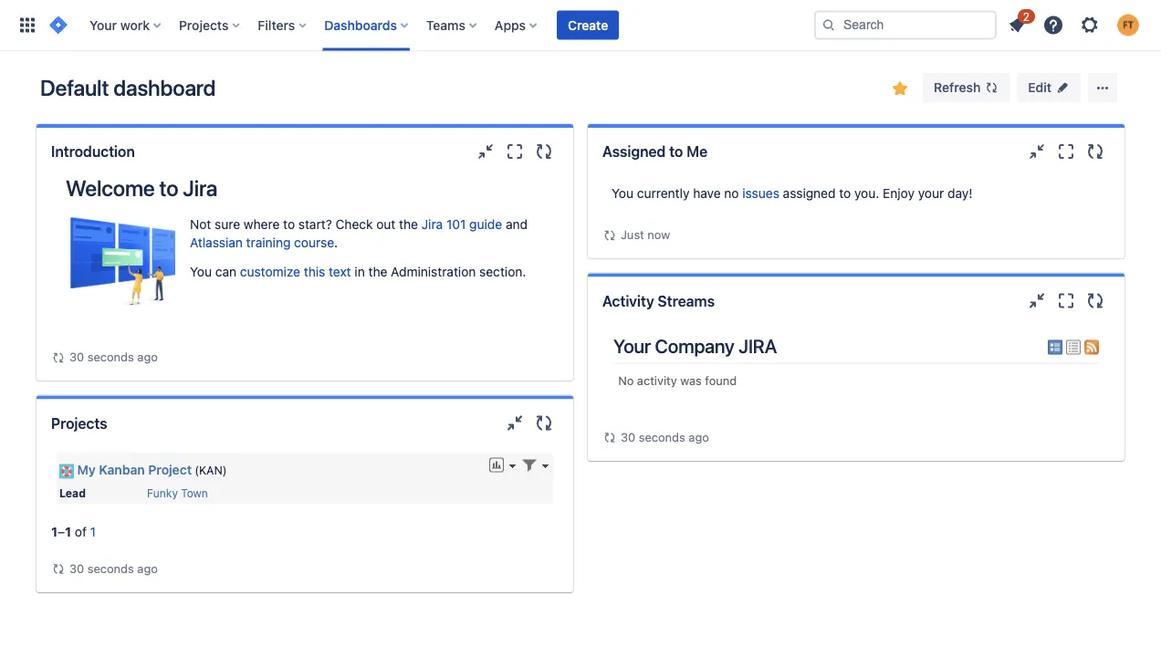 Task type: describe. For each thing, give the bounding box(es) containing it.
projects region
[[51, 447, 559, 578]]

text
[[329, 264, 351, 279]]

notifications image
[[1007, 14, 1028, 36]]

you can customize this text in the administration section.
[[190, 264, 526, 279]]

projects inside 'dropdown button'
[[179, 17, 229, 32]]

start?
[[299, 217, 332, 232]]

administration
[[391, 264, 476, 279]]

activity
[[603, 292, 655, 310]]

kanban
[[99, 463, 145, 478]]

project
[[148, 463, 192, 478]]

edit icon image
[[1056, 80, 1070, 95]]

your profile and settings image
[[1118, 14, 1140, 36]]

an arrow curved in a circular way on the button that refreshes the dashboard image for introduction
[[51, 351, 66, 365]]

an arrow curved in a circular way on the button that refreshes the dashboard image for activity streams
[[603, 430, 617, 445]]

jira
[[739, 335, 777, 358]]

an arrow curved in a circular way on the button that refreshes the dashboard image for projects
[[51, 562, 66, 577]]

your work
[[90, 17, 150, 32]]

ago for projects
[[137, 562, 158, 575]]

banner containing your work
[[0, 0, 1162, 51]]

seconds for projects
[[87, 562, 134, 575]]

(kan)
[[195, 464, 227, 477]]

to right welcome
[[159, 175, 178, 201]]

and
[[506, 217, 528, 232]]

activity streams region
[[603, 325, 1111, 447]]

work
[[120, 17, 150, 32]]

check
[[336, 217, 373, 232]]

streams
[[658, 292, 715, 310]]

ago for introduction
[[137, 350, 158, 364]]

issues link
[[743, 186, 780, 201]]

default dashboard
[[40, 75, 216, 100]]

create button
[[557, 11, 619, 40]]

company
[[655, 335, 735, 358]]

jira 101 guide link
[[422, 217, 503, 232]]

section.
[[480, 264, 526, 279]]

1 – 1 of 1
[[51, 524, 96, 539]]

seconds for introduction
[[87, 350, 134, 364]]

course
[[294, 235, 334, 250]]

2 1 from the left
[[65, 524, 71, 539]]

assigned
[[603, 143, 666, 160]]

edit link
[[1018, 73, 1081, 102]]

refresh activity streams image
[[1085, 290, 1107, 312]]

maximize introduction image
[[504, 141, 526, 163]]

have
[[693, 186, 721, 201]]

you currently have no issues assigned to you. enjoy your day!
[[612, 186, 973, 201]]

0 horizontal spatial jira
[[183, 175, 218, 201]]

day!
[[948, 186, 973, 201]]

30 seconds ago for activity streams
[[621, 430, 710, 444]]

minimize activity streams image
[[1027, 290, 1049, 312]]

your work button
[[84, 11, 168, 40]]

just now
[[621, 228, 671, 242]]

minimize projects image
[[504, 412, 526, 434]]

filters button
[[252, 11, 314, 40]]

Search field
[[815, 11, 997, 40]]

the inside not sure where to start? check out the jira 101 guide and atlassian training course .
[[399, 217, 418, 232]]

dashboard
[[113, 75, 216, 100]]

2
[[1024, 10, 1030, 23]]

me
[[687, 143, 708, 160]]

activity
[[637, 374, 677, 388]]

atlassian training course link
[[190, 235, 334, 250]]

no
[[619, 374, 634, 388]]

was
[[681, 374, 702, 388]]

activity streams
[[603, 292, 715, 310]]

can
[[215, 264, 237, 279]]

your for your company jira
[[614, 335, 651, 358]]

teams
[[426, 17, 466, 32]]

star default dashboard image
[[890, 78, 912, 100]]

in
[[355, 264, 365, 279]]

30 for introduction
[[69, 350, 84, 364]]

help image
[[1043, 14, 1065, 36]]

appswitcher icon image
[[16, 14, 38, 36]]

assigned to me region
[[603, 175, 1111, 244]]

this
[[304, 264, 325, 279]]

filters
[[258, 17, 295, 32]]

create
[[568, 17, 609, 32]]

30 seconds ago for introduction
[[69, 350, 158, 364]]

my kanban project (kan)
[[77, 463, 227, 478]]

primary element
[[11, 0, 815, 51]]

30 for projects
[[69, 562, 84, 575]]

your for your work
[[90, 17, 117, 32]]

assigned
[[783, 186, 836, 201]]

to left me
[[670, 143, 683, 160]]

teams button
[[421, 11, 484, 40]]

1 1 from the left
[[51, 524, 58, 539]]



Task type: locate. For each thing, give the bounding box(es) containing it.
you inside 'assigned to me' region
[[612, 186, 634, 201]]

jira up not
[[183, 175, 218, 201]]

30 inside introduction 'region'
[[69, 350, 84, 364]]

.
[[334, 235, 338, 250]]

to inside not sure where to start? check out the jira 101 guide and atlassian training course .
[[283, 217, 295, 232]]

assigned to me
[[603, 143, 708, 160]]

ago for activity streams
[[689, 430, 710, 444]]

0 vertical spatial the
[[399, 217, 418, 232]]

30 inside projects region
[[69, 562, 84, 575]]

to inside region
[[840, 186, 851, 201]]

settings image
[[1080, 14, 1102, 36]]

minimize assigned to me image
[[1027, 141, 1049, 163]]

seconds for activity streams
[[639, 430, 686, 444]]

you for you can
[[190, 264, 212, 279]]

seconds
[[87, 350, 134, 364], [639, 430, 686, 444], [87, 562, 134, 575]]

30 seconds ago for projects
[[69, 562, 158, 575]]

2 vertical spatial 30
[[69, 562, 84, 575]]

1 horizontal spatial you
[[612, 186, 634, 201]]

jira
[[183, 175, 218, 201], [422, 217, 443, 232]]

search image
[[822, 18, 837, 32]]

1 vertical spatial jira
[[422, 217, 443, 232]]

0 horizontal spatial 1
[[51, 524, 58, 539]]

1 horizontal spatial jira
[[422, 217, 443, 232]]

an arrow curved in a circular way on the button that refreshes the dashboard image inside projects region
[[51, 562, 66, 577]]

apps
[[495, 17, 526, 32]]

minimize introduction image
[[475, 141, 497, 163]]

you left can
[[190, 264, 212, 279]]

refresh assigned to me image
[[1085, 141, 1107, 163]]

30
[[69, 350, 84, 364], [621, 430, 636, 444], [69, 562, 84, 575]]

you left currently
[[612, 186, 634, 201]]

funky
[[147, 487, 178, 499]]

an arrow curved in a circular way on the button that refreshes the dashboard image for assigned to me
[[603, 228, 617, 243]]

ago inside introduction 'region'
[[137, 350, 158, 364]]

funky town
[[147, 487, 208, 499]]

refresh button
[[924, 73, 1010, 102]]

ago inside the activity streams region
[[689, 430, 710, 444]]

town
[[181, 487, 208, 499]]

projects
[[179, 17, 229, 32], [51, 415, 107, 432]]

no
[[725, 186, 739, 201]]

your left work
[[90, 17, 117, 32]]

the right out
[[399, 217, 418, 232]]

apps button
[[489, 11, 544, 40]]

edit
[[1029, 80, 1052, 95]]

jira software image
[[47, 14, 69, 36], [47, 14, 69, 36]]

1 vertical spatial 30 seconds ago
[[621, 430, 710, 444]]

out
[[377, 217, 396, 232]]

1 vertical spatial projects
[[51, 415, 107, 432]]

2 vertical spatial ago
[[137, 562, 158, 575]]

you.
[[855, 186, 880, 201]]

seconds inside the activity streams region
[[639, 430, 686, 444]]

0 vertical spatial ago
[[137, 350, 158, 364]]

30 seconds ago inside projects region
[[69, 562, 158, 575]]

1 horizontal spatial the
[[399, 217, 418, 232]]

the
[[399, 217, 418, 232], [369, 264, 388, 279]]

projects right work
[[179, 17, 229, 32]]

1 vertical spatial you
[[190, 264, 212, 279]]

2 vertical spatial 30 seconds ago
[[69, 562, 158, 575]]

1 vertical spatial the
[[369, 264, 388, 279]]

introduction region
[[51, 175, 559, 367]]

dashboards button
[[319, 11, 415, 40]]

0 vertical spatial 30 seconds ago
[[69, 350, 158, 364]]

welcome
[[66, 175, 155, 201]]

where
[[244, 217, 280, 232]]

ago
[[137, 350, 158, 364], [689, 430, 710, 444], [137, 562, 158, 575]]

seconds inside projects region
[[87, 562, 134, 575]]

2 vertical spatial seconds
[[87, 562, 134, 575]]

your up no
[[614, 335, 651, 358]]

your company jira
[[614, 335, 777, 358]]

refresh
[[935, 80, 981, 95]]

0 vertical spatial projects
[[179, 17, 229, 32]]

maximize assigned to me image
[[1056, 141, 1078, 163]]

guide
[[470, 217, 503, 232]]

lead
[[59, 487, 86, 499]]

found
[[705, 374, 737, 388]]

of
[[75, 524, 87, 539]]

more dashboard actions image
[[1092, 77, 1114, 99]]

welcome to jira
[[66, 175, 218, 201]]

0 vertical spatial 30
[[69, 350, 84, 364]]

1 horizontal spatial your
[[614, 335, 651, 358]]

1 vertical spatial seconds
[[639, 430, 686, 444]]

1 horizontal spatial 1
[[65, 524, 71, 539]]

introduction
[[51, 143, 135, 160]]

your
[[90, 17, 117, 32], [614, 335, 651, 358]]

issues
[[743, 186, 780, 201]]

to left start?
[[283, 217, 295, 232]]

0 horizontal spatial your
[[90, 17, 117, 32]]

1 vertical spatial your
[[614, 335, 651, 358]]

1 link
[[90, 524, 96, 539]]

0 horizontal spatial the
[[369, 264, 388, 279]]

0 horizontal spatial projects
[[51, 415, 107, 432]]

an arrow curved in a circular way on the button that refreshes the dashboard image inside the activity streams region
[[603, 430, 617, 445]]

enjoy
[[883, 186, 915, 201]]

you inside introduction 'region'
[[190, 264, 212, 279]]

your inside dropdown button
[[90, 17, 117, 32]]

an arrow curved in a circular way on the button that refreshes the dashboard image
[[603, 228, 617, 243], [51, 351, 66, 365], [603, 430, 617, 445], [51, 562, 66, 577]]

training
[[246, 235, 291, 250]]

to
[[670, 143, 683, 160], [159, 175, 178, 201], [840, 186, 851, 201], [283, 217, 295, 232]]

0 vertical spatial seconds
[[87, 350, 134, 364]]

3 1 from the left
[[90, 524, 96, 539]]

you for you currently have no
[[612, 186, 634, 201]]

to left the you. at the top right of the page
[[840, 186, 851, 201]]

an arrow curved in a circular way on the button that refreshes the dashboard image inside 'assigned to me' region
[[603, 228, 617, 243]]

projects button
[[174, 11, 247, 40]]

30 seconds ago
[[69, 350, 158, 364], [621, 430, 710, 444], [69, 562, 158, 575]]

1 vertical spatial ago
[[689, 430, 710, 444]]

the right in
[[369, 264, 388, 279]]

customize this text link
[[240, 264, 351, 279]]

currently
[[637, 186, 690, 201]]

0 vertical spatial you
[[612, 186, 634, 201]]

projects up my
[[51, 415, 107, 432]]

0 vertical spatial jira
[[183, 175, 218, 201]]

your inside the activity streams region
[[614, 335, 651, 358]]

my kanban project link
[[77, 463, 192, 478]]

seconds inside introduction 'region'
[[87, 350, 134, 364]]

not
[[190, 217, 211, 232]]

–
[[58, 524, 65, 539]]

funky town link
[[147, 487, 208, 499]]

jira left 101
[[422, 217, 443, 232]]

banner
[[0, 0, 1162, 51]]

no activity was found
[[619, 374, 737, 388]]

0 vertical spatial your
[[90, 17, 117, 32]]

atlassian
[[190, 235, 243, 250]]

your
[[919, 186, 945, 201]]

101
[[447, 217, 466, 232]]

just
[[621, 228, 645, 242]]

customize
[[240, 264, 301, 279]]

30 for activity streams
[[621, 430, 636, 444]]

ago inside projects region
[[137, 562, 158, 575]]

30 inside the activity streams region
[[621, 430, 636, 444]]

sure
[[215, 217, 240, 232]]

maximize activity streams image
[[1056, 290, 1078, 312]]

now
[[648, 228, 671, 242]]

my
[[77, 463, 96, 478]]

not sure where to start? check out the jira 101 guide and atlassian training course .
[[190, 217, 528, 250]]

you
[[612, 186, 634, 201], [190, 264, 212, 279]]

refresh projects image
[[533, 412, 555, 434]]

2 horizontal spatial 1
[[90, 524, 96, 539]]

30 seconds ago inside introduction 'region'
[[69, 350, 158, 364]]

1 horizontal spatial projects
[[179, 17, 229, 32]]

1 vertical spatial 30
[[621, 430, 636, 444]]

30 seconds ago inside the activity streams region
[[621, 430, 710, 444]]

0 horizontal spatial you
[[190, 264, 212, 279]]

an arrow curved in a circular way on the button that refreshes the dashboard image inside introduction 'region'
[[51, 351, 66, 365]]

refresh image
[[985, 80, 1000, 95]]

refresh introduction image
[[533, 141, 555, 163]]

default
[[40, 75, 109, 100]]

dashboards
[[325, 17, 397, 32]]

jira inside not sure where to start? check out the jira 101 guide and atlassian training course .
[[422, 217, 443, 232]]



Task type: vqa. For each thing, say whether or not it's contained in the screenshot.
Edit link
yes



